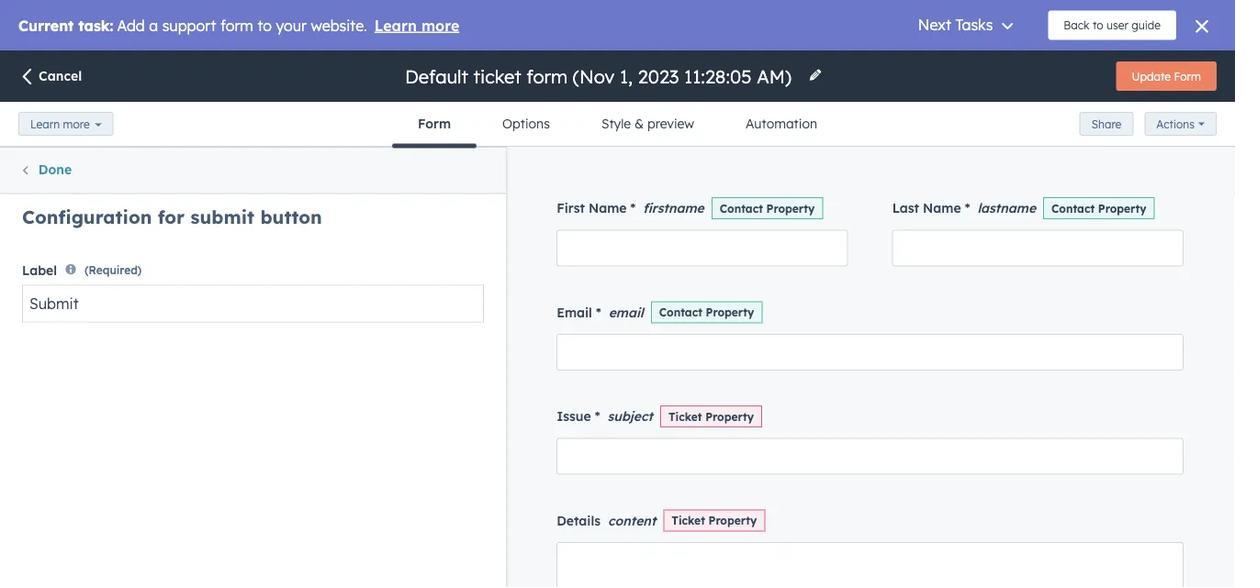 Task type: vqa. For each thing, say whether or not it's contained in the screenshot.
Label
yes



Task type: describe. For each thing, give the bounding box(es) containing it.
properties inside dropdown button
[[145, 305, 211, 321]]

page section element
[[0, 51, 1236, 148]]

learn
[[30, 117, 60, 131]]

existing
[[67, 162, 118, 178]]

learn more button
[[18, 112, 114, 136]]

cancel link
[[18, 67, 82, 88]]

&
[[635, 116, 644, 132]]

create new
[[345, 162, 414, 178]]

actions button
[[1145, 112, 1217, 136]]

update form button
[[1117, 62, 1217, 91]]

options
[[503, 116, 550, 132]]

caret image
[[20, 311, 29, 315]]

form inside "button"
[[1174, 69, 1202, 83]]

more
[[63, 117, 90, 131]]

configuration
[[22, 206, 152, 229]]

style
[[602, 116, 631, 132]]

new
[[389, 162, 414, 178]]

update
[[1132, 69, 1171, 83]]

done button
[[19, 159, 72, 182]]

automation button
[[720, 102, 843, 146]]

learn more
[[30, 117, 90, 131]]

(required)
[[85, 264, 142, 278]]

cancel
[[39, 68, 82, 84]]

none field inside page section element
[[403, 64, 797, 89]]

update form
[[1132, 69, 1202, 83]]

for
[[158, 206, 185, 229]]



Task type: locate. For each thing, give the bounding box(es) containing it.
search properties search field
[[22, 221, 484, 258]]

create
[[345, 162, 386, 178]]

properties inside button
[[121, 162, 187, 178]]

done
[[38, 162, 72, 178]]

form
[[1174, 69, 1202, 83], [418, 116, 451, 132]]

frequently used properties
[[38, 305, 211, 321]]

automation
[[746, 116, 818, 132]]

navigation
[[392, 102, 843, 148], [0, 147, 506, 193]]

navigation containing existing properties
[[0, 147, 506, 193]]

properties right used
[[145, 305, 211, 321]]

configuration for submit button
[[22, 206, 322, 229]]

share
[[1092, 117, 1122, 131]]

navigation inside page section element
[[392, 102, 843, 148]]

properties up for
[[121, 162, 187, 178]]

0 vertical spatial form
[[1174, 69, 1202, 83]]

form inside button
[[418, 116, 451, 132]]

used
[[111, 305, 141, 321]]

create new button
[[253, 148, 505, 192]]

options button
[[477, 102, 576, 146]]

0 vertical spatial properties
[[121, 162, 187, 178]]

submit
[[191, 206, 255, 229]]

frequently
[[38, 305, 107, 321]]

frequently used properties button
[[20, 302, 484, 324]]

existing properties
[[67, 162, 187, 178]]

form up create new button
[[418, 116, 451, 132]]

1 vertical spatial properties
[[145, 305, 211, 321]]

style & preview button
[[576, 102, 720, 146]]

None field
[[403, 64, 797, 89]]

1 horizontal spatial form
[[1174, 69, 1202, 83]]

form right update
[[1174, 69, 1202, 83]]

properties
[[121, 162, 187, 178], [145, 305, 211, 321]]

label
[[22, 262, 57, 278]]

style & preview
[[602, 116, 695, 132]]

navigation containing form
[[392, 102, 843, 148]]

actions
[[1157, 117, 1195, 131]]

share button
[[1080, 112, 1134, 136]]

1 vertical spatial form
[[418, 116, 451, 132]]

preview
[[648, 116, 695, 132]]

form button
[[392, 102, 477, 148]]

existing properties button
[[1, 148, 253, 192]]

button
[[260, 206, 322, 229]]

0 horizontal spatial form
[[418, 116, 451, 132]]



